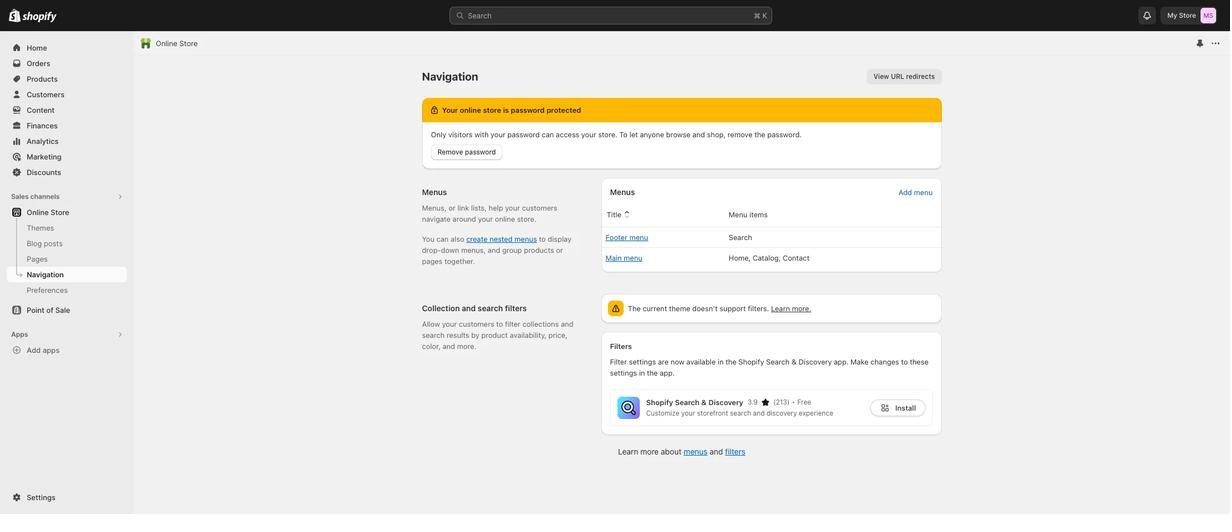 Task type: vqa. For each thing, say whether or not it's contained in the screenshot.
the middle store
yes



Task type: describe. For each thing, give the bounding box(es) containing it.
1 vertical spatial online
[[27, 208, 49, 217]]

orders
[[27, 59, 50, 68]]

orders link
[[7, 56, 127, 71]]

pages link
[[7, 252, 127, 267]]

of
[[46, 306, 53, 315]]

online store image
[[140, 38, 151, 49]]

content
[[27, 106, 55, 115]]

pages
[[27, 255, 48, 264]]

my store
[[1168, 11, 1196, 19]]

sale
[[55, 306, 70, 315]]

⌘ k
[[754, 11, 767, 20]]

2 horizontal spatial store
[[1179, 11, 1196, 19]]

analytics link
[[7, 134, 127, 149]]

k
[[763, 11, 767, 20]]

customers
[[27, 90, 65, 99]]

apps
[[43, 346, 60, 355]]

⌘
[[754, 11, 761, 20]]

blog posts
[[27, 239, 63, 248]]

apps
[[11, 331, 28, 339]]

home
[[27, 43, 47, 52]]

preferences link
[[7, 283, 127, 298]]

my
[[1168, 11, 1178, 19]]

0 horizontal spatial online store link
[[7, 205, 127, 220]]

customers link
[[7, 87, 127, 102]]

add apps
[[27, 346, 60, 355]]

my store image
[[1201, 8, 1216, 23]]

shopify image
[[22, 12, 57, 23]]

0 vertical spatial online store link
[[156, 38, 198, 49]]

sales channels
[[11, 193, 60, 201]]

marketing link
[[7, 149, 127, 165]]

marketing
[[27, 152, 62, 161]]

themes
[[27, 224, 54, 233]]

channels
[[30, 193, 60, 201]]

preferences
[[27, 286, 68, 295]]

0 horizontal spatial store
[[51, 208, 69, 217]]

add apps button
[[7, 343, 127, 358]]

1 vertical spatial online store
[[27, 208, 69, 217]]

finances link
[[7, 118, 127, 134]]

apps button
[[7, 327, 127, 343]]

settings
[[27, 494, 55, 503]]

1 horizontal spatial online
[[156, 39, 177, 48]]



Task type: locate. For each thing, give the bounding box(es) containing it.
store down sales channels button
[[51, 208, 69, 217]]

blog posts link
[[7, 236, 127, 252]]

store right the online store image
[[179, 39, 198, 48]]

1 horizontal spatial online store
[[156, 39, 198, 48]]

0 horizontal spatial online store
[[27, 208, 69, 217]]

point of sale
[[27, 306, 70, 315]]

0 vertical spatial online store
[[156, 39, 198, 48]]

point of sale button
[[0, 303, 134, 318]]

finances
[[27, 121, 58, 130]]

blog
[[27, 239, 42, 248]]

sales channels button
[[7, 189, 127, 205]]

online up themes
[[27, 208, 49, 217]]

add
[[27, 346, 41, 355]]

online store
[[156, 39, 198, 48], [27, 208, 69, 217]]

navigation link
[[7, 267, 127, 283]]

products
[[27, 75, 58, 83]]

shopify image
[[9, 9, 21, 22]]

0 vertical spatial online
[[156, 39, 177, 48]]

navigation
[[27, 270, 64, 279]]

products link
[[7, 71, 127, 87]]

1 horizontal spatial store
[[179, 39, 198, 48]]

1 horizontal spatial online store link
[[156, 38, 198, 49]]

point
[[27, 306, 44, 315]]

online
[[156, 39, 177, 48], [27, 208, 49, 217]]

home link
[[7, 40, 127, 56]]

2 vertical spatial store
[[51, 208, 69, 217]]

sales
[[11, 193, 29, 201]]

1 vertical spatial online store link
[[7, 205, 127, 220]]

store
[[1179, 11, 1196, 19], [179, 39, 198, 48], [51, 208, 69, 217]]

online store link down the channels
[[7, 205, 127, 220]]

discounts
[[27, 168, 61, 177]]

content link
[[7, 102, 127, 118]]

analytics
[[27, 137, 59, 146]]

store right my
[[1179, 11, 1196, 19]]

posts
[[44, 239, 63, 248]]

online store down the channels
[[27, 208, 69, 217]]

online store link
[[156, 38, 198, 49], [7, 205, 127, 220]]

themes link
[[7, 220, 127, 236]]

search
[[468, 11, 492, 20]]

point of sale link
[[7, 303, 127, 318]]

online right the online store image
[[156, 39, 177, 48]]

discounts link
[[7, 165, 127, 180]]

online store link right the online store image
[[156, 38, 198, 49]]

0 vertical spatial store
[[1179, 11, 1196, 19]]

online store right the online store image
[[156, 39, 198, 48]]

1 vertical spatial store
[[179, 39, 198, 48]]

0 horizontal spatial online
[[27, 208, 49, 217]]

settings link
[[7, 490, 127, 506]]



